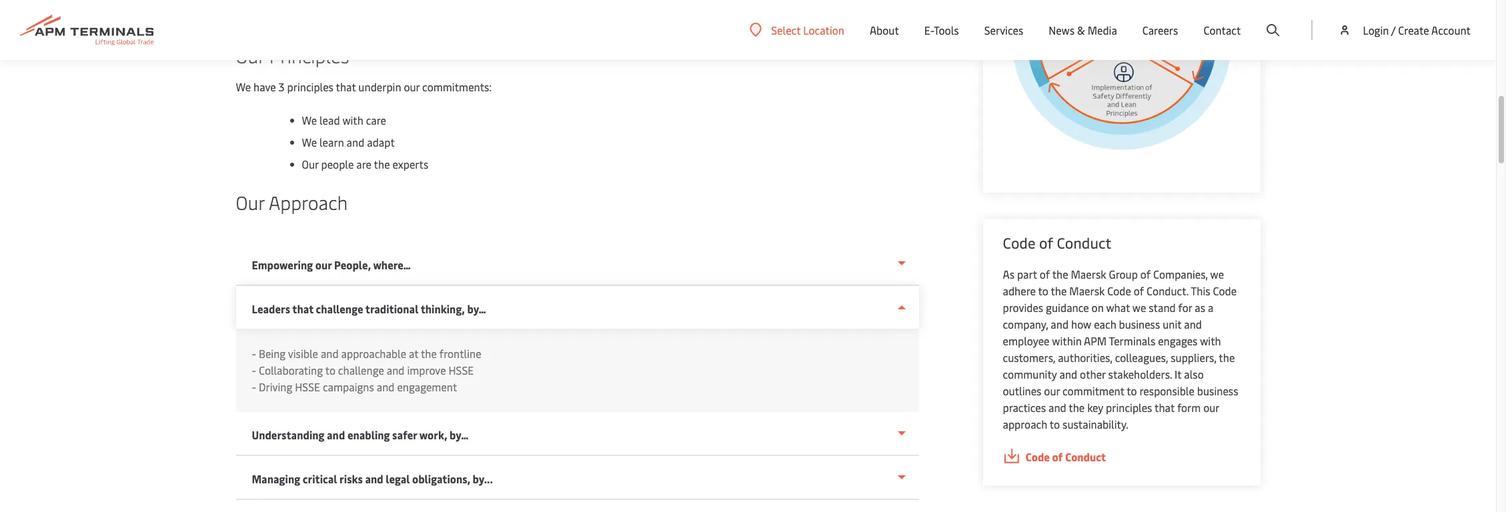 Task type: vqa. For each thing, say whether or not it's contained in the screenshot.
we
yes



Task type: describe. For each thing, give the bounding box(es) containing it.
at
[[409, 346, 419, 361]]

we learn and adapt
[[302, 135, 395, 149]]

code up a on the bottom right of the page
[[1214, 284, 1237, 298]]

1 vertical spatial maersk
[[1070, 284, 1105, 298]]

group
[[1109, 267, 1138, 282]]

our right form
[[1204, 400, 1220, 415]]

and inside collaborating to challenge and improve hsse -
[[387, 363, 405, 378]]

collaborating
[[259, 363, 323, 378]]

1 vertical spatial conduct
[[1066, 450, 1107, 464]]

code of conduct inside code of conduct link
[[1026, 450, 1107, 464]]

as part of the maersk group of companies, we adhere to the maersk code of conduct. this code provides guidance on what we stand for as a company, and how each business unit and employee within apm terminals engages with customers, authorities, colleagues, suppliers, the community and other stakeholders.  it also outlines our commitment to responsible business practices and the key principles that form our approach to sustainability.
[[1003, 267, 1239, 432]]

terminals
[[1110, 334, 1156, 348]]

0 horizontal spatial we
[[1133, 300, 1147, 315]]

approachable
[[341, 346, 406, 361]]

0 vertical spatial conduct
[[1057, 233, 1112, 253]]

we for we learn and adapt
[[302, 135, 317, 149]]

leaders that challenge traditional thinking, by…
[[252, 302, 486, 316]]

visible
[[288, 346, 318, 361]]

experts
[[393, 157, 429, 172]]

the right part
[[1053, 267, 1069, 282]]

- inside being visible and approachable at the frontline -
[[252, 363, 256, 378]]

within
[[1053, 334, 1082, 348]]

- inside collaborating to challenge and improve hsse -
[[252, 380, 256, 394]]

about
[[870, 23, 899, 37]]

campaigns
[[323, 380, 374, 394]]

for
[[1179, 300, 1193, 315]]

by… for leaders that challenge traditional thinking, by…
[[467, 302, 486, 316]]

news & media
[[1049, 23, 1118, 37]]

community
[[1003, 367, 1057, 382]]

authorities,
[[1059, 350, 1113, 365]]

&
[[1078, 23, 1086, 37]]

understanding
[[252, 428, 325, 442]]

engagement
[[397, 380, 457, 394]]

colleagues,
[[1116, 350, 1169, 365]]

services button
[[985, 0, 1024, 60]]

our people are the experts
[[302, 157, 431, 172]]

as
[[1195, 300, 1206, 315]]

our right underpin
[[404, 79, 420, 94]]

also
[[1185, 367, 1204, 382]]

approach
[[269, 190, 348, 215]]

provides
[[1003, 300, 1044, 315]]

0 vertical spatial code of conduct
[[1003, 233, 1112, 253]]

select location
[[772, 22, 845, 37]]

empowering our people, where…
[[252, 258, 411, 272]]

underpin
[[359, 79, 401, 94]]

being visible and approachable at the frontline -
[[252, 346, 484, 378]]

traditional
[[366, 302, 419, 316]]

collaborating to challenge and improve hsse -
[[252, 363, 474, 394]]

with inside as part of the maersk group of companies, we adhere to the maersk code of conduct. this code provides guidance on what we stand for as a company, and how each business unit and employee within apm terminals engages with customers, authorities, colleagues, suppliers, the community and other stakeholders.  it also outlines our commitment to responsible business practices and the key principles that form our approach to sustainability.
[[1201, 334, 1222, 348]]

enabling
[[348, 428, 390, 442]]

being
[[259, 346, 286, 361]]

leaders
[[252, 302, 290, 316]]

guidance
[[1046, 300, 1090, 315]]

empowering
[[252, 258, 313, 272]]

to inside collaborating to challenge and improve hsse -
[[325, 363, 336, 378]]

our principles
[[236, 43, 349, 68]]

code down approach
[[1026, 450, 1050, 464]]

the right are
[[374, 157, 390, 172]]

driving hsse campaigns and engagement
[[259, 380, 460, 394]]

code up part
[[1003, 233, 1036, 253]]

companies,
[[1154, 267, 1208, 282]]

challenge for and
[[338, 363, 384, 378]]

stakeholders.
[[1109, 367, 1173, 382]]

where…
[[373, 258, 411, 272]]

driving
[[259, 380, 293, 394]]

0 vertical spatial that
[[336, 79, 356, 94]]

our for our approach
[[236, 190, 265, 215]]

hsse image
[[1003, 0, 1241, 159]]

apm
[[1085, 334, 1107, 348]]

the inside being visible and approachable at the frontline -
[[421, 346, 437, 361]]

our for our people are the experts
[[302, 157, 319, 172]]

adhere
[[1003, 284, 1036, 298]]

and down the authorities,
[[1060, 367, 1078, 382]]

0 vertical spatial we
[[1211, 267, 1225, 282]]

the left key at the bottom of page
[[1069, 400, 1085, 415]]

news
[[1049, 23, 1075, 37]]

contact
[[1204, 23, 1242, 37]]

0 vertical spatial maersk
[[1071, 267, 1107, 282]]

services
[[985, 23, 1024, 37]]

media
[[1088, 23, 1118, 37]]

how
[[1072, 317, 1092, 332]]

thinking,
[[421, 302, 465, 316]]

part
[[1018, 267, 1038, 282]]

people
[[321, 157, 354, 172]]

we for we lead with care
[[302, 113, 317, 127]]

leaders that challenge traditional thinking, by… button
[[236, 286, 919, 329]]

our inside dropdown button
[[315, 258, 332, 272]]

each
[[1095, 317, 1117, 332]]

and inside "dropdown button"
[[365, 472, 384, 487]]

careers
[[1143, 23, 1179, 37]]

and down being visible and approachable at the frontline -
[[377, 380, 395, 394]]

to down stakeholders. in the bottom right of the page
[[1127, 384, 1138, 398]]

select
[[772, 22, 801, 37]]

1 vertical spatial hsse
[[295, 380, 320, 394]]

hsse inside collaborating to challenge and improve hsse -
[[449, 363, 474, 378]]

login
[[1364, 23, 1390, 37]]

have
[[254, 79, 276, 94]]

to right approach
[[1050, 417, 1061, 432]]

sustainability.
[[1063, 417, 1129, 432]]

frontline
[[440, 346, 482, 361]]

tools
[[934, 23, 959, 37]]

a
[[1209, 300, 1214, 315]]

understanding and enabling safer work, by…
[[252, 428, 469, 442]]

risks
[[340, 472, 363, 487]]



Task type: locate. For each thing, give the bounding box(es) containing it.
form
[[1178, 400, 1201, 415]]

1 vertical spatial principles
[[1106, 400, 1153, 415]]

this
[[1191, 284, 1211, 298]]

- left the being
[[252, 346, 256, 361]]

challenge up the 'driving hsse campaigns and engagement'
[[338, 363, 384, 378]]

1 vertical spatial challenge
[[338, 363, 384, 378]]

by… for understanding and enabling safer work, by…
[[450, 428, 469, 442]]

practices
[[1003, 400, 1046, 415]]

1 vertical spatial we
[[302, 113, 317, 127]]

our down community
[[1045, 384, 1061, 398]]

0 vertical spatial business
[[1120, 317, 1161, 332]]

and down as
[[1185, 317, 1203, 332]]

0 vertical spatial challenge
[[316, 302, 363, 316]]

care
[[366, 113, 386, 127]]

that inside as part of the maersk group of companies, we adhere to the maersk code of conduct. this code provides guidance on what we stand for as a company, and how each business unit and employee within apm terminals engages with customers, authorities, colleagues, suppliers, the community and other stakeholders.  it also outlines our commitment to responsible business practices and the key principles that form our approach to sustainability.
[[1155, 400, 1175, 415]]

1 vertical spatial business
[[1198, 384, 1239, 398]]

we left lead
[[302, 113, 317, 127]]

by… right the work,
[[450, 428, 469, 442]]

-
[[252, 346, 256, 361], [252, 363, 256, 378], [252, 380, 256, 394]]

principles right 3
[[287, 79, 334, 94]]

that inside dropdown button
[[293, 302, 314, 316]]

key
[[1088, 400, 1104, 415]]

we up the this
[[1211, 267, 1225, 282]]

commitment
[[1063, 384, 1125, 398]]

it
[[1175, 367, 1182, 382]]

our for our principles
[[236, 43, 265, 68]]

by… right thinking,
[[467, 302, 486, 316]]

are
[[357, 157, 372, 172]]

conduct up group
[[1057, 233, 1112, 253]]

login / create account link
[[1339, 0, 1472, 60]]

challenge inside collaborating to challenge and improve hsse -
[[338, 363, 384, 378]]

0 vertical spatial with
[[343, 113, 364, 127]]

1 horizontal spatial principles
[[1106, 400, 1153, 415]]

on
[[1092, 300, 1104, 315]]

we lead with care
[[302, 113, 389, 127]]

e-tools button
[[925, 0, 959, 60]]

understanding and enabling safer work, by… button
[[236, 412, 919, 456]]

and right visible
[[321, 346, 339, 361]]

and down approachable
[[387, 363, 405, 378]]

business up 'terminals' at the right bottom of the page
[[1120, 317, 1161, 332]]

principles right key at the bottom of page
[[1106, 400, 1153, 415]]

our left people
[[302, 157, 319, 172]]

2 vertical spatial that
[[1155, 400, 1175, 415]]

the up 'guidance'
[[1051, 284, 1067, 298]]

we left have
[[236, 79, 251, 94]]

0 horizontal spatial hsse
[[295, 380, 320, 394]]

- left driving
[[252, 380, 256, 394]]

2 - from the top
[[252, 363, 256, 378]]

1 vertical spatial with
[[1201, 334, 1222, 348]]

and up are
[[347, 135, 365, 149]]

0 vertical spatial we
[[236, 79, 251, 94]]

stand
[[1149, 300, 1176, 315]]

create
[[1399, 23, 1430, 37]]

with up suppliers,
[[1201, 334, 1222, 348]]

managing
[[252, 472, 300, 487]]

0 vertical spatial -
[[252, 346, 256, 361]]

hsse down collaborating
[[295, 380, 320, 394]]

location
[[804, 22, 845, 37]]

that right leaders
[[293, 302, 314, 316]]

principles
[[287, 79, 334, 94], [1106, 400, 1153, 415]]

3
[[279, 79, 285, 94]]

legal
[[386, 472, 410, 487]]

our left approach
[[236, 190, 265, 215]]

learn
[[320, 135, 344, 149]]

our left people,
[[315, 258, 332, 272]]

with
[[343, 113, 364, 127], [1201, 334, 1222, 348]]

conduct.
[[1147, 284, 1189, 298]]

contact button
[[1204, 0, 1242, 60]]

1 horizontal spatial that
[[336, 79, 356, 94]]

our
[[404, 79, 420, 94], [315, 258, 332, 272], [1045, 384, 1061, 398], [1204, 400, 1220, 415]]

our up have
[[236, 43, 265, 68]]

we left learn on the left top of page
[[302, 135, 317, 149]]

code
[[1003, 233, 1036, 253], [1108, 284, 1132, 298], [1214, 284, 1237, 298], [1026, 450, 1050, 464]]

conduct down sustainability.
[[1066, 450, 1107, 464]]

challenge
[[316, 302, 363, 316], [338, 363, 384, 378]]

2 horizontal spatial that
[[1155, 400, 1175, 415]]

work,
[[420, 428, 447, 442]]

0 horizontal spatial with
[[343, 113, 364, 127]]

code up the what
[[1108, 284, 1132, 298]]

outlines
[[1003, 384, 1042, 398]]

leaders that challenge traditional thinking, by… element
[[236, 329, 919, 412]]

maersk
[[1071, 267, 1107, 282], [1070, 284, 1105, 298]]

2 vertical spatial -
[[252, 380, 256, 394]]

- left collaborating
[[252, 363, 256, 378]]

login / create account
[[1364, 23, 1472, 37]]

0 horizontal spatial principles
[[287, 79, 334, 94]]

1 horizontal spatial we
[[1211, 267, 1225, 282]]

improve
[[407, 363, 446, 378]]

we for we have 3 principles that underpin our commitments:
[[236, 79, 251, 94]]

0 vertical spatial hsse
[[449, 363, 474, 378]]

the right suppliers,
[[1219, 350, 1235, 365]]

and right practices
[[1049, 400, 1067, 415]]

1 vertical spatial that
[[293, 302, 314, 316]]

1 vertical spatial our
[[302, 157, 319, 172]]

of
[[1040, 233, 1054, 253], [1040, 267, 1050, 282], [1141, 267, 1151, 282], [1134, 284, 1145, 298], [1053, 450, 1063, 464]]

to
[[1039, 284, 1049, 298], [325, 363, 336, 378], [1127, 384, 1138, 398], [1050, 417, 1061, 432]]

0 horizontal spatial that
[[293, 302, 314, 316]]

challenge down empowering our people, where…
[[316, 302, 363, 316]]

managing critical risks and legal obligations, by...
[[252, 472, 493, 487]]

engages
[[1159, 334, 1198, 348]]

and right risks
[[365, 472, 384, 487]]

0 vertical spatial our
[[236, 43, 265, 68]]

careers button
[[1143, 0, 1179, 60]]

business down also
[[1198, 384, 1239, 398]]

by… inside dropdown button
[[467, 302, 486, 316]]

account
[[1432, 23, 1472, 37]]

we right the what
[[1133, 300, 1147, 315]]

1 horizontal spatial hsse
[[449, 363, 474, 378]]

critical
[[303, 472, 337, 487]]

that
[[336, 79, 356, 94], [293, 302, 314, 316], [1155, 400, 1175, 415]]

3 - from the top
[[252, 380, 256, 394]]

0 vertical spatial by…
[[467, 302, 486, 316]]

with up we learn and adapt
[[343, 113, 364, 127]]

challenge for traditional
[[316, 302, 363, 316]]

1 vertical spatial -
[[252, 363, 256, 378]]

approach
[[1003, 417, 1048, 432]]

that up we lead with care in the left top of the page
[[336, 79, 356, 94]]

1 vertical spatial we
[[1133, 300, 1147, 315]]

we have 3 principles that underpin our commitments:
[[236, 79, 494, 94]]

and up within
[[1051, 317, 1069, 332]]

adapt
[[367, 135, 395, 149]]

/
[[1392, 23, 1396, 37]]

1 horizontal spatial business
[[1198, 384, 1239, 398]]

responsible
[[1140, 384, 1195, 398]]

1 vertical spatial by…
[[450, 428, 469, 442]]

1 - from the top
[[252, 346, 256, 361]]

code of conduct link
[[1003, 449, 1241, 466]]

company,
[[1003, 317, 1049, 332]]

people,
[[334, 258, 371, 272]]

unit
[[1163, 317, 1182, 332]]

e-
[[925, 23, 934, 37]]

principles
[[269, 43, 349, 68]]

2 vertical spatial we
[[302, 135, 317, 149]]

0 horizontal spatial business
[[1120, 317, 1161, 332]]

and inside being visible and approachable at the frontline -
[[321, 346, 339, 361]]

that down the responsible
[[1155, 400, 1175, 415]]

0 vertical spatial principles
[[287, 79, 334, 94]]

our
[[236, 43, 265, 68], [302, 157, 319, 172], [236, 190, 265, 215]]

employee
[[1003, 334, 1050, 348]]

by… inside dropdown button
[[450, 428, 469, 442]]

the
[[374, 157, 390, 172], [1053, 267, 1069, 282], [1051, 284, 1067, 298], [421, 346, 437, 361], [1219, 350, 1235, 365], [1069, 400, 1085, 415]]

code of conduct up part
[[1003, 233, 1112, 253]]

to up campaigns
[[325, 363, 336, 378]]

to right adhere in the bottom of the page
[[1039, 284, 1049, 298]]

1 horizontal spatial with
[[1201, 334, 1222, 348]]

2 vertical spatial our
[[236, 190, 265, 215]]

safer
[[392, 428, 417, 442]]

customers,
[[1003, 350, 1056, 365]]

1 vertical spatial code of conduct
[[1026, 450, 1107, 464]]

code of conduct down sustainability.
[[1026, 450, 1107, 464]]

principles inside as part of the maersk group of companies, we adhere to the maersk code of conduct. this code provides guidance on what we stand for as a company, and how each business unit and employee within apm terminals engages with customers, authorities, colleagues, suppliers, the community and other stakeholders.  it also outlines our commitment to responsible business practices and the key principles that form our approach to sustainability.
[[1106, 400, 1153, 415]]

and left enabling
[[327, 428, 345, 442]]

challenge inside dropdown button
[[316, 302, 363, 316]]

hsse down the frontline
[[449, 363, 474, 378]]

select location button
[[750, 22, 845, 37]]

and inside dropdown button
[[327, 428, 345, 442]]

and
[[347, 135, 365, 149], [1051, 317, 1069, 332], [1185, 317, 1203, 332], [321, 346, 339, 361], [387, 363, 405, 378], [1060, 367, 1078, 382], [377, 380, 395, 394], [1049, 400, 1067, 415], [327, 428, 345, 442], [365, 472, 384, 487]]

we
[[236, 79, 251, 94], [302, 113, 317, 127], [302, 135, 317, 149]]

e-tools
[[925, 23, 959, 37]]

suppliers,
[[1171, 350, 1217, 365]]

code of conduct
[[1003, 233, 1112, 253], [1026, 450, 1107, 464]]

news & media button
[[1049, 0, 1118, 60]]

the right at
[[421, 346, 437, 361]]

obligations,
[[412, 472, 471, 487]]



